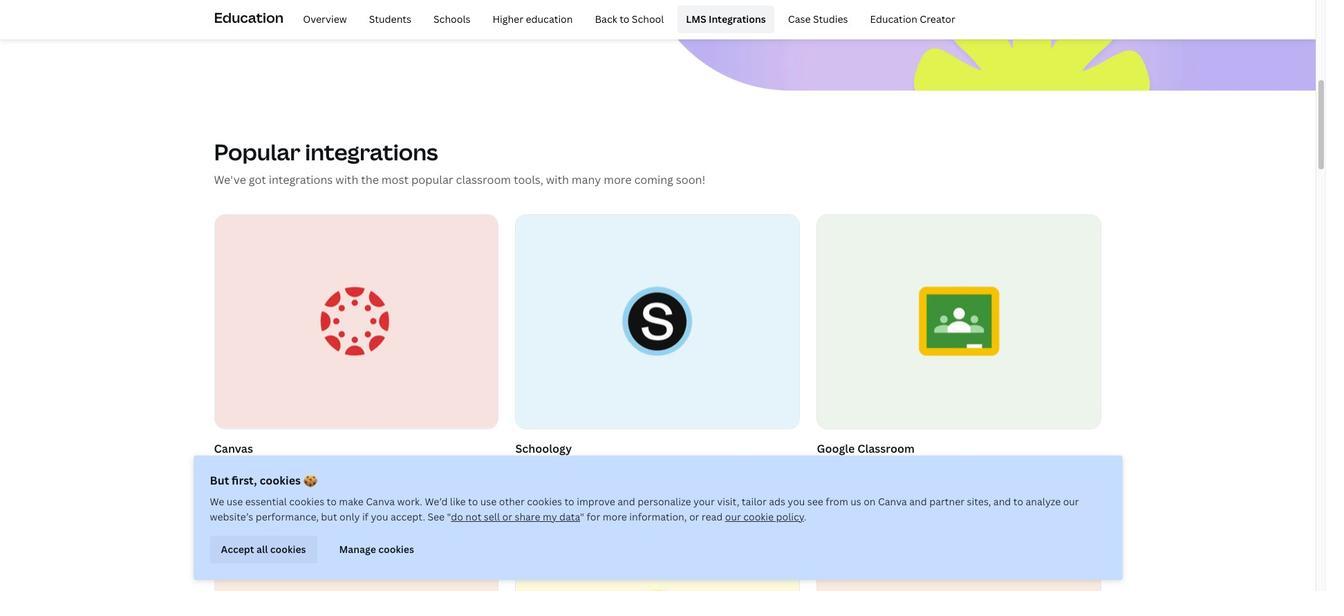 Task type: describe. For each thing, give the bounding box(es) containing it.
invite
[[817, 462, 843, 475]]

share inside the 'invite students in one go, share assignments directly, and decorate your google classroom.'
[[936, 462, 962, 475]]

do not sell or share my data " for more information, or read our cookie policy .
[[451, 510, 807, 524]]

education creator
[[870, 12, 956, 25]]

schoology image
[[516, 215, 800, 429]]

policy
[[776, 510, 804, 524]]

improve
[[577, 495, 615, 508]]

analyze
[[1026, 495, 1061, 508]]

data
[[560, 510, 580, 524]]

visit,
[[717, 495, 740, 508]]

not
[[466, 510, 482, 524]]

do not sell or share my data link
[[451, 510, 580, 524]]

0 vertical spatial you
[[788, 495, 805, 508]]

overview
[[303, 12, 347, 25]]

to left analyze
[[1014, 495, 1024, 508]]

directly,
[[1025, 462, 1063, 475]]

manage cookies button
[[328, 536, 425, 564]]

to inside 'link'
[[620, 12, 630, 25]]

tailor
[[742, 495, 767, 508]]

assignments inside the 'invite students in one go, share assignments directly, and decorate your google classroom.'
[[964, 462, 1022, 475]]

more inside 'popular integrations we've got integrations with the most popular classroom tools, with many more coming soon!'
[[604, 172, 632, 187]]

classroom
[[456, 172, 511, 187]]

and inside students can complete canva assignments through canvas, and access 100's of free templates.
[[214, 477, 232, 490]]

accept.
[[391, 510, 425, 524]]

education for education creator
[[870, 12, 918, 25]]

education
[[526, 12, 573, 25]]

studies
[[813, 12, 848, 25]]

can
[[259, 462, 276, 475]]

integrations
[[709, 12, 766, 25]]

students for students can complete canva assignments through canvas, and access 100's of free templates.
[[214, 462, 256, 475]]

back to school link
[[587, 6, 672, 33]]

essential
[[245, 495, 287, 508]]

lms
[[686, 12, 707, 25]]

in inside the 'invite students in one go, share assignments directly, and decorate your google classroom.'
[[889, 462, 898, 475]]

all
[[257, 543, 268, 556]]

0 horizontal spatial google
[[817, 441, 855, 456]]

canvas image
[[215, 215, 498, 429]]

2 vertical spatial our
[[725, 510, 741, 524]]

popular
[[214, 137, 301, 167]]

100's
[[269, 477, 295, 490]]

0 horizontal spatial with
[[336, 172, 358, 187]]

" inside we use essential cookies to make canva work. we'd like to use other cookies to improve and personalize your visit, tailor ads you see from us on canva and partner sites, and to analyze our website's performance, but only if you accept. see "
[[447, 510, 451, 524]]

on
[[864, 495, 876, 508]]

templates.
[[330, 477, 380, 490]]

cookie
[[744, 510, 774, 524]]

we
[[210, 495, 224, 508]]

.
[[804, 510, 807, 524]]

1 horizontal spatial canva
[[366, 495, 395, 508]]

we use essential cookies to make canva work. we'd like to use other cookies to improve and personalize your visit, tailor ads you see from us on canva and partner sites, and to analyze our website's performance, but only if you accept. see "
[[210, 495, 1079, 524]]

invite students in one go, share assignments directly, and decorate your google classroom.
[[817, 462, 1083, 490]]

1 vertical spatial integrations
[[269, 172, 333, 187]]

most
[[382, 172, 409, 187]]

🍪
[[303, 473, 317, 488]]

with inside share and review student assignments directly in schoology with our integration.
[[516, 477, 536, 490]]

cookies inside manage cookies button
[[378, 543, 414, 556]]

popular
[[411, 172, 453, 187]]

work.
[[397, 495, 423, 508]]

accept all cookies
[[221, 543, 306, 556]]

personalize
[[638, 495, 691, 508]]

accept
[[221, 543, 254, 556]]

your inside the 'invite students in one go, share assignments directly, and decorate your google classroom.'
[[861, 477, 883, 490]]

and inside share and review student assignments directly in schoology with our integration.
[[545, 462, 562, 475]]

got
[[249, 172, 266, 187]]

partner
[[930, 495, 965, 508]]

directly
[[697, 462, 733, 475]]

from
[[826, 495, 848, 508]]

back
[[595, 12, 617, 25]]

us
[[851, 495, 862, 508]]

case
[[788, 12, 811, 25]]

to up "data"
[[565, 495, 575, 508]]

2 " from the left
[[580, 510, 584, 524]]

the
[[361, 172, 379, 187]]

and up do not sell or share my data " for more information, or read our cookie policy .
[[618, 495, 635, 508]]

overview link
[[295, 6, 355, 33]]

2 horizontal spatial canva
[[878, 495, 907, 508]]

of
[[297, 477, 307, 490]]

our cookie policy link
[[725, 510, 804, 524]]

complete
[[278, 462, 322, 475]]

0 horizontal spatial you
[[371, 510, 388, 524]]

case studies
[[788, 12, 848, 25]]

read
[[702, 510, 723, 524]]

1 vertical spatial more
[[603, 510, 627, 524]]

schools
[[434, 12, 471, 25]]

tools,
[[514, 172, 543, 187]]

but first, cookies 🍪
[[210, 473, 317, 488]]

ads
[[769, 495, 786, 508]]

school
[[632, 12, 664, 25]]

students link
[[361, 6, 420, 33]]

schools link
[[425, 6, 479, 33]]

and right sites,
[[994, 495, 1011, 508]]

higher education link
[[484, 6, 581, 33]]

your inside we use essential cookies to make canva work. we'd like to use other cookies to improve and personalize your visit, tailor ads you see from us on canva and partner sites, and to analyze our website's performance, but only if you accept. see "
[[694, 495, 715, 508]]

see
[[808, 495, 824, 508]]

our inside share and review student assignments directly in schoology with our integration.
[[538, 477, 554, 490]]

higher
[[493, 12, 524, 25]]

manage
[[339, 543, 376, 556]]

free
[[309, 477, 328, 490]]



Task type: locate. For each thing, give the bounding box(es) containing it.
assignments inside share and review student assignments directly in schoology with our integration.
[[637, 462, 695, 475]]

assignments for schoology
[[637, 462, 695, 475]]

make
[[339, 495, 364, 508]]

0 vertical spatial your
[[861, 477, 883, 490]]

you up policy
[[788, 495, 805, 508]]

review
[[565, 462, 595, 475]]

1 vertical spatial google
[[885, 477, 918, 490]]

1 horizontal spatial your
[[861, 477, 883, 490]]

more right many in the left top of the page
[[604, 172, 632, 187]]

0 vertical spatial schoology
[[516, 441, 572, 456]]

share
[[936, 462, 962, 475], [515, 510, 540, 524]]

1 horizontal spatial education
[[870, 12, 918, 25]]

assignments up personalize
[[637, 462, 695, 475]]

1 or from the left
[[502, 510, 512, 524]]

schoology up share
[[516, 441, 572, 456]]

students left schools
[[369, 12, 412, 25]]

sell
[[484, 510, 500, 524]]

but
[[321, 510, 337, 524]]

2 horizontal spatial assignments
[[964, 462, 1022, 475]]

canvas,
[[456, 462, 492, 475]]

like
[[450, 495, 466, 508]]

our
[[538, 477, 554, 490], [1063, 495, 1079, 508], [725, 510, 741, 524]]

and left partner
[[910, 495, 927, 508]]

more right the for
[[603, 510, 627, 524]]

menu bar containing overview
[[289, 6, 964, 33]]

1 vertical spatial share
[[515, 510, 540, 524]]

cookies
[[260, 473, 301, 488], [289, 495, 324, 508], [527, 495, 562, 508], [270, 543, 306, 556], [378, 543, 414, 556]]

you
[[788, 495, 805, 508], [371, 510, 388, 524]]

students for students
[[369, 12, 412, 25]]

if
[[362, 510, 369, 524]]

schoology up ads
[[746, 462, 795, 475]]

0 vertical spatial share
[[936, 462, 962, 475]]

lms integrations link
[[678, 6, 774, 33]]

with down share
[[516, 477, 536, 490]]

0 vertical spatial more
[[604, 172, 632, 187]]

0 horizontal spatial education
[[214, 8, 284, 27]]

our down share
[[538, 477, 554, 490]]

2 assignments from the left
[[637, 462, 695, 475]]

education creator link
[[862, 6, 964, 33]]

accept all cookies button
[[210, 536, 317, 564]]

cookies inside accept all cookies button
[[270, 543, 306, 556]]

0 horizontal spatial assignments
[[356, 462, 414, 475]]

assignments
[[356, 462, 414, 475], [637, 462, 695, 475], [964, 462, 1022, 475]]

1 horizontal spatial use
[[480, 495, 497, 508]]

and right share
[[545, 462, 562, 475]]

higher education
[[493, 12, 573, 25]]

2 use from the left
[[480, 495, 497, 508]]

1 in from the left
[[736, 462, 744, 475]]

2 horizontal spatial our
[[1063, 495, 1079, 508]]

soon!
[[676, 172, 706, 187]]

we'd
[[425, 495, 448, 508]]

assignments up templates.
[[356, 462, 414, 475]]

0 horizontal spatial or
[[502, 510, 512, 524]]

only
[[340, 510, 360, 524]]

and up "we"
[[214, 477, 232, 490]]

0 horizontal spatial schoology
[[516, 441, 572, 456]]

lms integrations
[[686, 12, 766, 25]]

creator
[[920, 12, 956, 25]]

and inside the 'invite students in one go, share assignments directly, and decorate your google classroom.'
[[1065, 462, 1083, 475]]

for
[[587, 510, 600, 524]]

access
[[234, 477, 267, 490]]

or
[[502, 510, 512, 524], [689, 510, 699, 524]]

use up website's
[[227, 495, 243, 508]]

we've
[[214, 172, 246, 187]]

to right like
[[468, 495, 478, 508]]

canva up if
[[366, 495, 395, 508]]

other
[[499, 495, 525, 508]]

0 horizontal spatial our
[[538, 477, 554, 490]]

" left the for
[[580, 510, 584, 524]]

use up sell
[[480, 495, 497, 508]]

google down the one
[[885, 477, 918, 490]]

google classroom
[[817, 441, 915, 456]]

0 horizontal spatial share
[[515, 510, 540, 524]]

one
[[900, 462, 918, 475]]

1 " from the left
[[447, 510, 451, 524]]

schoology inside share and review student assignments directly in schoology with our integration.
[[746, 462, 795, 475]]

0 vertical spatial integrations
[[305, 137, 438, 167]]

manage cookies
[[339, 543, 414, 556]]

0 horizontal spatial "
[[447, 510, 451, 524]]

share down other
[[515, 510, 540, 524]]

performance,
[[256, 510, 319, 524]]

first,
[[232, 473, 257, 488]]

1 use from the left
[[227, 495, 243, 508]]

1 horizontal spatial in
[[889, 462, 898, 475]]

1 vertical spatial our
[[1063, 495, 1079, 508]]

0 horizontal spatial your
[[694, 495, 715, 508]]

in inside share and review student assignments directly in schoology with our integration.
[[736, 462, 744, 475]]

1 horizontal spatial with
[[516, 477, 536, 490]]

0 horizontal spatial use
[[227, 495, 243, 508]]

coming
[[634, 172, 674, 187]]

1 assignments from the left
[[356, 462, 414, 475]]

many
[[572, 172, 601, 187]]

1 horizontal spatial you
[[788, 495, 805, 508]]

canva right on
[[878, 495, 907, 508]]

1 horizontal spatial assignments
[[637, 462, 695, 475]]

your down students
[[861, 477, 883, 490]]

in
[[736, 462, 744, 475], [889, 462, 898, 475]]

1 horizontal spatial our
[[725, 510, 741, 524]]

use
[[227, 495, 243, 508], [480, 495, 497, 508]]

menu bar
[[289, 6, 964, 33]]

to right back
[[620, 12, 630, 25]]

2 in from the left
[[889, 462, 898, 475]]

integrations up the
[[305, 137, 438, 167]]

canva inside students can complete canva assignments through canvas, and access 100's of free templates.
[[325, 462, 354, 475]]

our down visit,
[[725, 510, 741, 524]]

share up "classroom."
[[936, 462, 962, 475]]

integration.
[[556, 477, 610, 490]]

our right analyze
[[1063, 495, 1079, 508]]

0 horizontal spatial canva
[[325, 462, 354, 475]]

0 vertical spatial students
[[369, 12, 412, 25]]

with left the
[[336, 172, 358, 187]]

education for education
[[214, 8, 284, 27]]

but
[[210, 473, 229, 488]]

website's
[[210, 510, 253, 524]]

and
[[545, 462, 562, 475], [1065, 462, 1083, 475], [214, 477, 232, 490], [618, 495, 635, 508], [910, 495, 927, 508], [994, 495, 1011, 508]]

with
[[336, 172, 358, 187], [546, 172, 569, 187], [516, 477, 536, 490]]

2 horizontal spatial with
[[546, 172, 569, 187]]

1 vertical spatial students
[[214, 462, 256, 475]]

classroom.
[[920, 477, 972, 490]]

classroom
[[858, 441, 915, 456]]

students
[[846, 462, 887, 475]]

1 horizontal spatial google
[[885, 477, 918, 490]]

students
[[369, 12, 412, 25], [214, 462, 256, 475]]

integrations
[[305, 137, 438, 167], [269, 172, 333, 187]]

students down canvas on the bottom left
[[214, 462, 256, 475]]

my
[[543, 510, 557, 524]]

assignments inside students can complete canva assignments through canvas, and access 100's of free templates.
[[356, 462, 414, 475]]

1 horizontal spatial share
[[936, 462, 962, 475]]

1 vertical spatial schoology
[[746, 462, 795, 475]]

with left many in the left top of the page
[[546, 172, 569, 187]]

case studies link
[[780, 6, 857, 33]]

students inside students can complete canva assignments through canvas, and access 100's of free templates.
[[214, 462, 256, 475]]

more
[[604, 172, 632, 187], [603, 510, 627, 524]]

or right sell
[[502, 510, 512, 524]]

assignments for canvas
[[356, 462, 414, 475]]

in right directly
[[736, 462, 744, 475]]

canva
[[325, 462, 354, 475], [366, 495, 395, 508], [878, 495, 907, 508]]

0 horizontal spatial in
[[736, 462, 744, 475]]

1 vertical spatial you
[[371, 510, 388, 524]]

01 header background1 image
[[658, 0, 1316, 91]]

google up invite
[[817, 441, 855, 456]]

1 horizontal spatial or
[[689, 510, 699, 524]]

0 vertical spatial google
[[817, 441, 855, 456]]

go,
[[920, 462, 934, 475]]

your up read
[[694, 495, 715, 508]]

canvas
[[214, 441, 253, 456]]

our inside we use essential cookies to make canva work. we'd like to use other cookies to improve and personalize your visit, tailor ads you see from us on canva and partner sites, and to analyze our website's performance, but only if you accept. see "
[[1063, 495, 1079, 508]]

1 horizontal spatial students
[[369, 12, 412, 25]]

integrations right got
[[269, 172, 333, 187]]

information,
[[630, 510, 687, 524]]

decorate
[[817, 477, 859, 490]]

sites,
[[967, 495, 991, 508]]

or left read
[[689, 510, 699, 524]]

" right see
[[447, 510, 451, 524]]

0 horizontal spatial students
[[214, 462, 256, 475]]

share and review student assignments directly in schoology with our integration.
[[516, 462, 795, 490]]

in left the one
[[889, 462, 898, 475]]

you right if
[[371, 510, 388, 524]]

and right directly,
[[1065, 462, 1083, 475]]

1 horizontal spatial "
[[580, 510, 584, 524]]

canva up templates.
[[325, 462, 354, 475]]

1 vertical spatial your
[[694, 495, 715, 508]]

share
[[516, 462, 542, 475]]

1 horizontal spatial schoology
[[746, 462, 795, 475]]

see
[[428, 510, 445, 524]]

3 assignments from the left
[[964, 462, 1022, 475]]

2 or from the left
[[689, 510, 699, 524]]

assignments up sites,
[[964, 462, 1022, 475]]

through
[[417, 462, 454, 475]]

0 vertical spatial our
[[538, 477, 554, 490]]

to up the but
[[327, 495, 337, 508]]

google classroom image
[[818, 215, 1101, 429]]

google inside the 'invite students in one go, share assignments directly, and decorate your google classroom.'
[[885, 477, 918, 490]]



Task type: vqa. For each thing, say whether or not it's contained in the screenshot.
assignments corresponding to Schoology
yes



